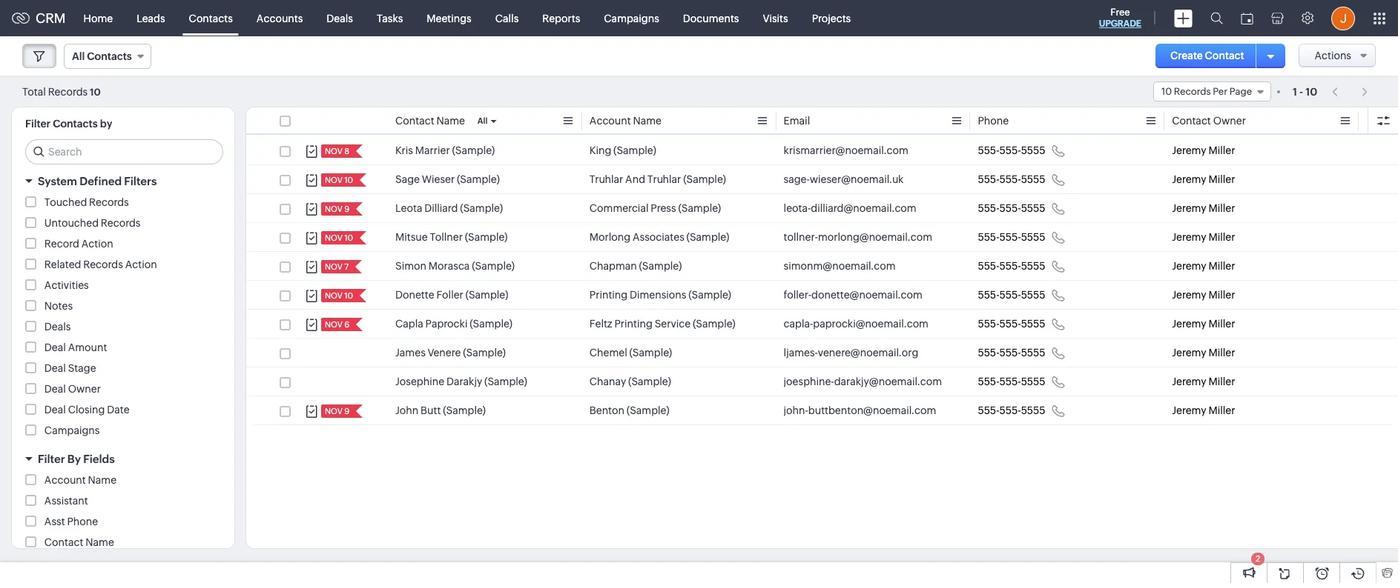 Task type: vqa. For each thing, say whether or not it's contained in the screenshot.


Task type: describe. For each thing, give the bounding box(es) containing it.
0 vertical spatial account name
[[590, 115, 662, 127]]

filter for filter by fields
[[38, 453, 65, 466]]

deal for deal closing date
[[44, 404, 66, 416]]

0 horizontal spatial phone
[[67, 516, 98, 528]]

dilliard
[[425, 203, 458, 214]]

0 horizontal spatial account
[[44, 475, 86, 487]]

2 truhlar from the left
[[648, 174, 681, 185]]

1 jeremy from the top
[[1172, 145, 1207, 157]]

deal for deal amount
[[44, 342, 66, 354]]

contact down the 10 records per page
[[1172, 115, 1211, 127]]

5 jeremy from the top
[[1172, 260, 1207, 272]]

nov for capla paprocki (sample)
[[325, 321, 343, 329]]

nov 10 for sage wieser (sample)
[[325, 176, 353, 185]]

joesphine-
[[784, 376, 834, 388]]

kris
[[395, 145, 413, 157]]

miller for paprocki@noemail.com
[[1209, 318, 1236, 330]]

commercial press (sample)
[[590, 203, 721, 214]]

9 for leota
[[344, 205, 349, 214]]

(sample) right darakjy
[[485, 376, 527, 388]]

miller for morlong@noemail.com
[[1209, 231, 1236, 243]]

(sample) right press
[[678, 203, 721, 214]]

all for all
[[478, 116, 488, 125]]

donette
[[395, 289, 434, 301]]

5 jeremy miller from the top
[[1172, 260, 1236, 272]]

by
[[100, 118, 112, 130]]

deal owner
[[44, 384, 101, 395]]

jeremy miller for darakjy@noemail.com
[[1172, 376, 1236, 388]]

leads
[[137, 12, 165, 24]]

jeremy miller for buttbenton@noemail.com
[[1172, 405, 1236, 417]]

555-555-5555 for venere@noemail.org
[[978, 347, 1046, 359]]

All Contacts field
[[64, 44, 151, 69]]

visits link
[[751, 0, 800, 36]]

upgrade
[[1099, 19, 1142, 29]]

nov 6 link
[[321, 318, 351, 332]]

search image
[[1211, 12, 1223, 24]]

(sample) up the 'printing dimensions (sample)'
[[639, 260, 682, 272]]

asst phone
[[44, 516, 98, 528]]

printing dimensions (sample)
[[590, 289, 732, 301]]

1 miller from the top
[[1209, 145, 1236, 157]]

row group containing kris marrier (sample)
[[246, 137, 1399, 426]]

by
[[67, 453, 81, 466]]

1 vertical spatial deals
[[44, 321, 71, 333]]

nov 8
[[325, 147, 349, 156]]

benton
[[590, 405, 625, 417]]

search element
[[1202, 0, 1232, 36]]

feltz printing service (sample) link
[[590, 317, 736, 332]]

0 vertical spatial contacts
[[189, 12, 233, 24]]

5555 for dilliard@noemail.com
[[1021, 203, 1046, 214]]

jeremy miller for dilliard@noemail.com
[[1172, 203, 1236, 214]]

nov 7 link
[[321, 260, 350, 274]]

miller for dilliard@noemail.com
[[1209, 203, 1236, 214]]

records for related
[[83, 259, 123, 271]]

1 horizontal spatial phone
[[978, 115, 1009, 127]]

jeremy for buttbenton@noemail.com
[[1172, 405, 1207, 417]]

1 555-555-5555 from the top
[[978, 145, 1046, 157]]

touched records
[[44, 197, 129, 208]]

(sample) right paprocki
[[470, 318, 513, 330]]

chapman (sample) link
[[590, 259, 682, 274]]

capla paprocki (sample)
[[395, 318, 513, 330]]

untouched
[[44, 217, 99, 229]]

(sample) right service
[[693, 318, 736, 330]]

10 up 7
[[344, 234, 353, 243]]

system defined filters
[[38, 175, 157, 188]]

555-555-5555 for morlong@noemail.com
[[978, 231, 1046, 243]]

leads link
[[125, 0, 177, 36]]

venere@noemail.org
[[818, 347, 919, 359]]

555-555-5555 for wieser@noemail.uk
[[978, 174, 1046, 185]]

nov 9 for leota dilliard (sample)
[[325, 205, 349, 214]]

0 horizontal spatial campaigns
[[44, 425, 100, 437]]

records for touched
[[89, 197, 129, 208]]

paprocki@noemail.com
[[813, 318, 929, 330]]

capla-paprocki@noemail.com link
[[784, 317, 929, 332]]

mitsue tollner (sample) link
[[395, 230, 508, 245]]

sage-wieser@noemail.uk link
[[784, 172, 904, 187]]

contact down asst phone
[[44, 537, 83, 549]]

contacts for all contacts
[[87, 50, 132, 62]]

create contact
[[1171, 50, 1245, 62]]

filter for filter contacts by
[[25, 118, 51, 130]]

jeremy miller for paprocki@noemail.com
[[1172, 318, 1236, 330]]

closing
[[68, 404, 105, 416]]

create
[[1171, 50, 1203, 62]]

foller-donette@noemail.com
[[784, 289, 923, 301]]

chemel (sample)
[[590, 347, 672, 359]]

john
[[395, 405, 419, 417]]

jeremy miller for venere@noemail.org
[[1172, 347, 1236, 359]]

accounts
[[257, 12, 303, 24]]

accounts link
[[245, 0, 315, 36]]

ljames-
[[784, 347, 818, 359]]

miller for darakjy@noemail.com
[[1209, 376, 1236, 388]]

5 555-555-5555 from the top
[[978, 260, 1046, 272]]

deal closing date
[[44, 404, 130, 416]]

(sample) down darakjy
[[443, 405, 486, 417]]

venere
[[428, 347, 461, 359]]

10 up 6
[[344, 292, 353, 300]]

(sample) down 'feltz printing service (sample)' link
[[630, 347, 672, 359]]

touched
[[44, 197, 87, 208]]

5555 for wieser@noemail.uk
[[1021, 174, 1046, 185]]

simonm@noemail.com
[[784, 260, 896, 272]]

1 vertical spatial printing
[[615, 318, 653, 330]]

5555 for venere@noemail.org
[[1021, 347, 1046, 359]]

profile element
[[1323, 0, 1364, 36]]

0 vertical spatial action
[[81, 238, 113, 250]]

untouched records
[[44, 217, 141, 229]]

deals link
[[315, 0, 365, 36]]

deal for deal stage
[[44, 363, 66, 375]]

kris marrier (sample)
[[395, 145, 495, 157]]

1 horizontal spatial campaigns
[[604, 12, 659, 24]]

10 down 8
[[344, 176, 353, 185]]

activities
[[44, 280, 89, 292]]

nov 10 link for donette
[[321, 289, 355, 303]]

king
[[590, 145, 612, 157]]

josephine darakjy (sample) link
[[395, 375, 527, 390]]

name up king (sample)
[[633, 115, 662, 127]]

1 5555 from the top
[[1021, 145, 1046, 157]]

date
[[107, 404, 130, 416]]

jeremy for donette@noemail.com
[[1172, 289, 1207, 301]]

foller
[[437, 289, 464, 301]]

john-
[[784, 405, 809, 417]]

nov for simon morasca (sample)
[[325, 263, 343, 272]]

(sample) right wieser
[[457, 174, 500, 185]]

tasks link
[[365, 0, 415, 36]]

(sample) right 'associates'
[[687, 231, 730, 243]]

john butt (sample) link
[[395, 404, 486, 418]]

nov for leota dilliard (sample)
[[325, 205, 343, 214]]

sage wieser (sample) link
[[395, 172, 500, 187]]

nov for donette foller (sample)
[[325, 292, 343, 300]]

chanay (sample)
[[590, 376, 671, 388]]

jeremy for dilliard@noemail.com
[[1172, 203, 1207, 214]]

page
[[1230, 86, 1252, 97]]

nov for john butt (sample)
[[325, 407, 343, 416]]

(sample) up darakjy
[[463, 347, 506, 359]]

notes
[[44, 300, 73, 312]]

wieser
[[422, 174, 455, 185]]

nov 9 link for john
[[321, 405, 351, 418]]

contact up kris
[[395, 115, 434, 127]]

mitsue
[[395, 231, 428, 243]]

5555 for buttbenton@noemail.com
[[1021, 405, 1046, 417]]

morasca
[[429, 260, 470, 272]]

(sample) down chanay (sample) link
[[627, 405, 670, 417]]

deals inside deals link
[[327, 12, 353, 24]]

9 for john
[[344, 407, 349, 416]]

stage
[[68, 363, 96, 375]]

nov 9 link for leota
[[321, 203, 351, 216]]

8
[[344, 147, 349, 156]]

tasks
[[377, 12, 403, 24]]

chemel (sample) link
[[590, 346, 672, 361]]

reports
[[543, 12, 580, 24]]

king (sample)
[[590, 145, 657, 157]]

miller for wieser@noemail.uk
[[1209, 174, 1236, 185]]

morlong associates (sample)
[[590, 231, 730, 243]]

simon
[[395, 260, 427, 272]]

service
[[655, 318, 691, 330]]

asst
[[44, 516, 65, 528]]

nov 10 for mitsue tollner (sample)
[[325, 234, 353, 243]]

simon morasca (sample)
[[395, 260, 515, 272]]

1 vertical spatial account name
[[44, 475, 117, 487]]

truhlar and truhlar (sample)
[[590, 174, 726, 185]]

josephine
[[395, 376, 444, 388]]

tollner-
[[784, 231, 818, 243]]



Task type: locate. For each thing, give the bounding box(es) containing it.
miller for donette@noemail.com
[[1209, 289, 1236, 301]]

deals left the "tasks" link
[[327, 12, 353, 24]]

10 inside total records 10
[[90, 86, 101, 98]]

0 horizontal spatial account name
[[44, 475, 117, 487]]

5 5555 from the top
[[1021, 260, 1046, 272]]

total records 10
[[22, 86, 101, 98]]

4 5555 from the top
[[1021, 231, 1046, 243]]

campaigns down closing
[[44, 425, 100, 437]]

nov 9 left john
[[325, 407, 349, 416]]

2 555-555-5555 from the top
[[978, 174, 1046, 185]]

1 vertical spatial 9
[[344, 407, 349, 416]]

navigation
[[1325, 81, 1376, 102]]

1 vertical spatial filter
[[38, 453, 65, 466]]

0 vertical spatial account
[[590, 115, 631, 127]]

filter down total
[[25, 118, 51, 130]]

0 vertical spatial nov 10 link
[[321, 174, 355, 187]]

sage-wieser@noemail.uk
[[784, 174, 904, 185]]

nov 9 link down nov 8 link
[[321, 203, 351, 216]]

nov 9 link
[[321, 203, 351, 216], [321, 405, 351, 418]]

mitsue tollner (sample)
[[395, 231, 508, 243]]

0 vertical spatial filter
[[25, 118, 51, 130]]

1 horizontal spatial account
[[590, 115, 631, 127]]

name down the fields
[[88, 475, 117, 487]]

2 vertical spatial nov 10
[[325, 292, 353, 300]]

nov 10 down nov 8
[[325, 176, 353, 185]]

krismarrier@noemail.com
[[784, 145, 909, 157]]

8 jeremy from the top
[[1172, 347, 1207, 359]]

calls link
[[484, 0, 531, 36]]

chapman (sample)
[[590, 260, 682, 272]]

owner for deal owner
[[68, 384, 101, 395]]

account name down filter by fields
[[44, 475, 117, 487]]

1 vertical spatial nov 9 link
[[321, 405, 351, 418]]

6 jeremy miller from the top
[[1172, 289, 1236, 301]]

nov 9 link left john
[[321, 405, 351, 418]]

chemel
[[590, 347, 627, 359]]

nov 10 link up nov 6
[[321, 289, 355, 303]]

3 5555 from the top
[[1021, 203, 1046, 214]]

sage wieser (sample)
[[395, 174, 500, 185]]

filter inside dropdown button
[[38, 453, 65, 466]]

1 vertical spatial nov 9
[[325, 407, 349, 416]]

deal down deal stage
[[44, 384, 66, 395]]

2 jeremy miller from the top
[[1172, 174, 1236, 185]]

nov 9
[[325, 205, 349, 214], [325, 407, 349, 416]]

nov 10 for donette foller (sample)
[[325, 292, 353, 300]]

2 nov from the top
[[325, 176, 343, 185]]

5555 for paprocki@noemail.com
[[1021, 318, 1046, 330]]

owner
[[1214, 115, 1246, 127], [68, 384, 101, 395]]

contact name down asst phone
[[44, 537, 114, 549]]

3 jeremy from the top
[[1172, 203, 1207, 214]]

nov for sage wieser (sample)
[[325, 176, 343, 185]]

0 vertical spatial campaigns
[[604, 12, 659, 24]]

6 nov from the top
[[325, 292, 343, 300]]

9 miller from the top
[[1209, 376, 1236, 388]]

filter left by
[[38, 453, 65, 466]]

555-555-5555 for paprocki@noemail.com
[[978, 318, 1046, 330]]

4 miller from the top
[[1209, 231, 1236, 243]]

1 nov 9 from the top
[[325, 205, 349, 214]]

records for 10
[[1174, 86, 1211, 97]]

(sample) up sage wieser (sample)
[[452, 145, 495, 157]]

9 555-555-5555 from the top
[[978, 376, 1046, 388]]

tollner-morlong@noemail.com link
[[784, 230, 933, 245]]

contact up per
[[1205, 50, 1245, 62]]

7 nov from the top
[[325, 321, 343, 329]]

contact
[[1205, 50, 1245, 62], [395, 115, 434, 127], [1172, 115, 1211, 127], [44, 537, 83, 549]]

records for total
[[48, 86, 88, 98]]

1 horizontal spatial truhlar
[[648, 174, 681, 185]]

account up king
[[590, 115, 631, 127]]

1 horizontal spatial contact name
[[395, 115, 465, 127]]

contact name
[[395, 115, 465, 127], [44, 537, 114, 549]]

campaigns right reports
[[604, 12, 659, 24]]

10 jeremy from the top
[[1172, 405, 1207, 417]]

4 deal from the top
[[44, 404, 66, 416]]

create contact button
[[1156, 44, 1260, 68]]

records for untouched
[[101, 217, 141, 229]]

7
[[344, 263, 349, 272]]

deal up deal stage
[[44, 342, 66, 354]]

0 horizontal spatial truhlar
[[590, 174, 623, 185]]

7 jeremy miller from the top
[[1172, 318, 1236, 330]]

morlong associates (sample) link
[[590, 230, 730, 245]]

nov 10 link up nov 7
[[321, 231, 355, 245]]

1 vertical spatial all
[[478, 116, 488, 125]]

account name up king (sample)
[[590, 115, 662, 127]]

chapman
[[590, 260, 637, 272]]

2 nov 10 from the top
[[325, 234, 353, 243]]

0 vertical spatial owner
[[1214, 115, 1246, 127]]

capla-
[[784, 318, 813, 330]]

tollner
[[430, 231, 463, 243]]

printing up chemel (sample) link
[[615, 318, 653, 330]]

leota dilliard (sample) link
[[395, 201, 503, 216]]

truhlar and truhlar (sample) link
[[590, 172, 726, 187]]

email
[[784, 115, 810, 127]]

1 - 10
[[1293, 86, 1318, 98]]

buttbenton@noemail.com
[[809, 405, 937, 417]]

1 nov 10 from the top
[[325, 176, 353, 185]]

nov 10 link for mitsue
[[321, 231, 355, 245]]

contacts
[[189, 12, 233, 24], [87, 50, 132, 62], [53, 118, 98, 130]]

contacts left by
[[53, 118, 98, 130]]

6 jeremy from the top
[[1172, 289, 1207, 301]]

1 vertical spatial contacts
[[87, 50, 132, 62]]

0 vertical spatial contact name
[[395, 115, 465, 127]]

4 jeremy from the top
[[1172, 231, 1207, 243]]

foller-
[[784, 289, 812, 301]]

miller for buttbenton@noemail.com
[[1209, 405, 1236, 417]]

6 5555 from the top
[[1021, 289, 1046, 301]]

555-555-5555 for buttbenton@noemail.com
[[978, 405, 1046, 417]]

2 deal from the top
[[44, 363, 66, 375]]

filter
[[25, 118, 51, 130], [38, 453, 65, 466]]

8 nov from the top
[[325, 407, 343, 416]]

nov 10 link for sage
[[321, 174, 355, 187]]

9 5555 from the top
[[1021, 376, 1046, 388]]

1 horizontal spatial deals
[[327, 12, 353, 24]]

crm link
[[12, 10, 66, 26]]

records inside field
[[1174, 86, 1211, 97]]

all up total records 10
[[72, 50, 85, 62]]

5555 for donette@noemail.com
[[1021, 289, 1046, 301]]

all for all contacts
[[72, 50, 85, 62]]

create menu element
[[1166, 0, 1202, 36]]

account name
[[590, 115, 662, 127], [44, 475, 117, 487]]

2 5555 from the top
[[1021, 174, 1046, 185]]

3 nov 10 from the top
[[325, 292, 353, 300]]

all inside field
[[72, 50, 85, 62]]

action down untouched records
[[125, 259, 157, 271]]

1 9 from the top
[[344, 205, 349, 214]]

2 miller from the top
[[1209, 174, 1236, 185]]

1 vertical spatial nov 10
[[325, 234, 353, 243]]

1 vertical spatial action
[[125, 259, 157, 271]]

nov 9 down nov 8
[[325, 205, 349, 214]]

deal down deal owner
[[44, 404, 66, 416]]

10 555-555-5555 from the top
[[978, 405, 1046, 417]]

action up related records action on the left
[[81, 238, 113, 250]]

jeremy miller for wieser@noemail.uk
[[1172, 174, 1236, 185]]

nov for kris marrier (sample)
[[325, 147, 343, 156]]

create menu image
[[1174, 9, 1193, 27]]

sage
[[395, 174, 420, 185]]

jeremy for venere@noemail.org
[[1172, 347, 1207, 359]]

miller for venere@noemail.org
[[1209, 347, 1236, 359]]

(sample) up and
[[614, 145, 657, 157]]

nov 10 up nov 7
[[325, 234, 353, 243]]

jeremy for darakjy@noemail.com
[[1172, 376, 1207, 388]]

0 vertical spatial 9
[[344, 205, 349, 214]]

owner up closing
[[68, 384, 101, 395]]

0 vertical spatial printing
[[590, 289, 628, 301]]

7 jeremy from the top
[[1172, 318, 1207, 330]]

2 vertical spatial nov 10 link
[[321, 289, 355, 303]]

feltz
[[590, 318, 613, 330]]

records left per
[[1174, 86, 1211, 97]]

filter contacts by
[[25, 118, 112, 130]]

5555 for darakjy@noemail.com
[[1021, 376, 1046, 388]]

10 down create
[[1162, 86, 1172, 97]]

chanay
[[590, 376, 626, 388]]

4 jeremy miller from the top
[[1172, 231, 1236, 243]]

contact owner
[[1172, 115, 1246, 127]]

2 vertical spatial contacts
[[53, 118, 98, 130]]

nov 8 link
[[321, 145, 351, 158]]

8 5555 from the top
[[1021, 347, 1046, 359]]

9 jeremy miller from the top
[[1172, 376, 1236, 388]]

contacts for filter contacts by
[[53, 118, 98, 130]]

projects
[[812, 12, 851, 24]]

4 555-555-5555 from the top
[[978, 231, 1046, 243]]

james venere (sample) link
[[395, 346, 506, 361]]

7 miller from the top
[[1209, 318, 1236, 330]]

jeremy miller for donette@noemail.com
[[1172, 289, 1236, 301]]

1 nov from the top
[[325, 147, 343, 156]]

leota dilliard (sample)
[[395, 203, 503, 214]]

10 Records Per Page field
[[1154, 82, 1272, 102]]

home link
[[72, 0, 125, 36]]

9 left john
[[344, 407, 349, 416]]

10 inside 10 records per page field
[[1162, 86, 1172, 97]]

10 5555 from the top
[[1021, 405, 1046, 417]]

contact inside button
[[1205, 50, 1245, 62]]

account up assistant
[[44, 475, 86, 487]]

0 horizontal spatial all
[[72, 50, 85, 62]]

1 horizontal spatial all
[[478, 116, 488, 125]]

truhlar left and
[[590, 174, 623, 185]]

projects link
[[800, 0, 863, 36]]

nov 9 for john butt (sample)
[[325, 407, 349, 416]]

leota-dilliard@noemail.com link
[[784, 201, 917, 216]]

10 miller from the top
[[1209, 405, 1236, 417]]

7 5555 from the top
[[1021, 318, 1046, 330]]

name down asst phone
[[86, 537, 114, 549]]

10 right -
[[1306, 86, 1318, 98]]

2 jeremy from the top
[[1172, 174, 1207, 185]]

(sample) up service
[[689, 289, 732, 301]]

(sample) right foller at the left
[[466, 289, 508, 301]]

555-555-5555 for dilliard@noemail.com
[[978, 203, 1046, 214]]

donette foller (sample)
[[395, 289, 508, 301]]

ljames-venere@noemail.org
[[784, 347, 919, 359]]

nov for mitsue tollner (sample)
[[325, 234, 343, 243]]

0 vertical spatial deals
[[327, 12, 353, 24]]

(sample) right dilliard
[[460, 203, 503, 214]]

feltz printing service (sample)
[[590, 318, 736, 330]]

6 miller from the top
[[1209, 289, 1236, 301]]

0 vertical spatial nov 10
[[325, 176, 353, 185]]

records down record action
[[83, 259, 123, 271]]

and
[[626, 174, 646, 185]]

1 horizontal spatial owner
[[1214, 115, 1246, 127]]

truhlar
[[590, 174, 623, 185], [648, 174, 681, 185]]

10 up by
[[90, 86, 101, 98]]

documents
[[683, 12, 739, 24]]

1 nov 10 link from the top
[[321, 174, 355, 187]]

2 nov 9 link from the top
[[321, 405, 351, 418]]

nov 7
[[325, 263, 349, 272]]

1
[[1293, 86, 1298, 98]]

8 miller from the top
[[1209, 347, 1236, 359]]

paprocki
[[426, 318, 468, 330]]

1 nov 9 link from the top
[[321, 203, 351, 216]]

jeremy for morlong@noemail.com
[[1172, 231, 1207, 243]]

calendar image
[[1241, 12, 1254, 24]]

1 horizontal spatial account name
[[590, 115, 662, 127]]

2 nov 9 from the top
[[325, 407, 349, 416]]

josephine darakjy (sample)
[[395, 376, 527, 388]]

contacts right leads
[[189, 12, 233, 24]]

benton (sample)
[[590, 405, 670, 417]]

deal for deal owner
[[44, 384, 66, 395]]

1 vertical spatial nov 10 link
[[321, 231, 355, 245]]

nov
[[325, 147, 343, 156], [325, 176, 343, 185], [325, 205, 343, 214], [325, 234, 343, 243], [325, 263, 343, 272], [325, 292, 343, 300], [325, 321, 343, 329], [325, 407, 343, 416]]

5 miller from the top
[[1209, 260, 1236, 272]]

3 jeremy miller from the top
[[1172, 203, 1236, 214]]

3 555-555-5555 from the top
[[978, 203, 1046, 214]]

5 nov from the top
[[325, 263, 343, 272]]

all
[[72, 50, 85, 62], [478, 116, 488, 125]]

miller
[[1209, 145, 1236, 157], [1209, 174, 1236, 185], [1209, 203, 1236, 214], [1209, 231, 1236, 243], [1209, 260, 1236, 272], [1209, 289, 1236, 301], [1209, 318, 1236, 330], [1209, 347, 1236, 359], [1209, 376, 1236, 388], [1209, 405, 1236, 417]]

555-555-5555 for donette@noemail.com
[[978, 289, 1046, 301]]

0 vertical spatial all
[[72, 50, 85, 62]]

nov 10 link down nov 8
[[321, 174, 355, 187]]

name
[[437, 115, 465, 127], [633, 115, 662, 127], [88, 475, 117, 487], [86, 537, 114, 549]]

1 jeremy miller from the top
[[1172, 145, 1236, 157]]

deals down notes
[[44, 321, 71, 333]]

(sample) up commercial press (sample)
[[683, 174, 726, 185]]

joesphine-darakjy@noemail.com link
[[784, 375, 942, 390]]

deal left stage
[[44, 363, 66, 375]]

9 down 8
[[344, 205, 349, 214]]

jeremy miller for morlong@noemail.com
[[1172, 231, 1236, 243]]

truhlar up press
[[648, 174, 681, 185]]

1 vertical spatial campaigns
[[44, 425, 100, 437]]

1 vertical spatial account
[[44, 475, 86, 487]]

1 deal from the top
[[44, 342, 66, 354]]

0 vertical spatial nov 9
[[325, 205, 349, 214]]

defined
[[80, 175, 122, 188]]

deals
[[327, 12, 353, 24], [44, 321, 71, 333]]

1 vertical spatial phone
[[67, 516, 98, 528]]

0 horizontal spatial deals
[[44, 321, 71, 333]]

Search text field
[[26, 140, 223, 164]]

records down "touched records"
[[101, 217, 141, 229]]

8 jeremy miller from the top
[[1172, 347, 1236, 359]]

2
[[1256, 555, 1261, 564]]

deal
[[44, 342, 66, 354], [44, 363, 66, 375], [44, 384, 66, 395], [44, 404, 66, 416]]

nov 10 up nov 6
[[325, 292, 353, 300]]

kris marrier (sample) link
[[395, 143, 495, 158]]

10 jeremy miller from the top
[[1172, 405, 1236, 417]]

0 vertical spatial phone
[[978, 115, 1009, 127]]

5555 for morlong@noemail.com
[[1021, 231, 1046, 243]]

0 horizontal spatial owner
[[68, 384, 101, 395]]

actions
[[1315, 50, 1352, 62]]

donette foller (sample) link
[[395, 288, 508, 303]]

1 vertical spatial contact name
[[44, 537, 114, 549]]

0 horizontal spatial contact name
[[44, 537, 114, 549]]

6
[[344, 321, 349, 329]]

3 deal from the top
[[44, 384, 66, 395]]

contacts inside field
[[87, 50, 132, 62]]

jeremy for wieser@noemail.uk
[[1172, 174, 1207, 185]]

jeremy for paprocki@noemail.com
[[1172, 318, 1207, 330]]

owner for contact owner
[[1214, 115, 1246, 127]]

leota
[[395, 203, 422, 214]]

3 nov from the top
[[325, 205, 343, 214]]

records up filter contacts by
[[48, 86, 88, 98]]

2 9 from the top
[[344, 407, 349, 416]]

deal stage
[[44, 363, 96, 375]]

printing
[[590, 289, 628, 301], [615, 318, 653, 330]]

owner down per
[[1214, 115, 1246, 127]]

contacts down home
[[87, 50, 132, 62]]

3 miller from the top
[[1209, 203, 1236, 214]]

555-555-5555 for darakjy@noemail.com
[[978, 376, 1046, 388]]

7 555-555-5555 from the top
[[978, 318, 1046, 330]]

related
[[44, 259, 81, 271]]

0 vertical spatial nov 9 link
[[321, 203, 351, 216]]

record
[[44, 238, 79, 250]]

9 jeremy from the top
[[1172, 376, 1207, 388]]

row group
[[246, 137, 1399, 426]]

1 vertical spatial owner
[[68, 384, 101, 395]]

2 nov 10 link from the top
[[321, 231, 355, 245]]

chanay (sample) link
[[590, 375, 671, 390]]

(sample) inside 'link'
[[683, 174, 726, 185]]

john-buttbenton@noemail.com
[[784, 405, 937, 417]]

fields
[[83, 453, 115, 466]]

8 555-555-5555 from the top
[[978, 347, 1046, 359]]

contact name up marrier
[[395, 115, 465, 127]]

printing down chapman
[[590, 289, 628, 301]]

1 horizontal spatial action
[[125, 259, 157, 271]]

6 555-555-5555 from the top
[[978, 289, 1046, 301]]

butt
[[421, 405, 441, 417]]

1 truhlar from the left
[[590, 174, 623, 185]]

3 nov 10 link from the top
[[321, 289, 355, 303]]

name up kris marrier (sample) link
[[437, 115, 465, 127]]

10
[[1306, 86, 1318, 98], [1162, 86, 1172, 97], [90, 86, 101, 98], [344, 176, 353, 185], [344, 234, 353, 243], [344, 292, 353, 300]]

4 nov from the top
[[325, 234, 343, 243]]

sage-
[[784, 174, 810, 185]]

0 horizontal spatial action
[[81, 238, 113, 250]]

profile image
[[1332, 6, 1356, 30]]

(sample) right tollner
[[465, 231, 508, 243]]

(sample) right morasca
[[472, 260, 515, 272]]

(sample) down chemel (sample) link
[[628, 376, 671, 388]]

capla paprocki (sample) link
[[395, 317, 513, 332]]

all up kris marrier (sample) link
[[478, 116, 488, 125]]

records down defined
[[89, 197, 129, 208]]

wieser@noemail.uk
[[810, 174, 904, 185]]



